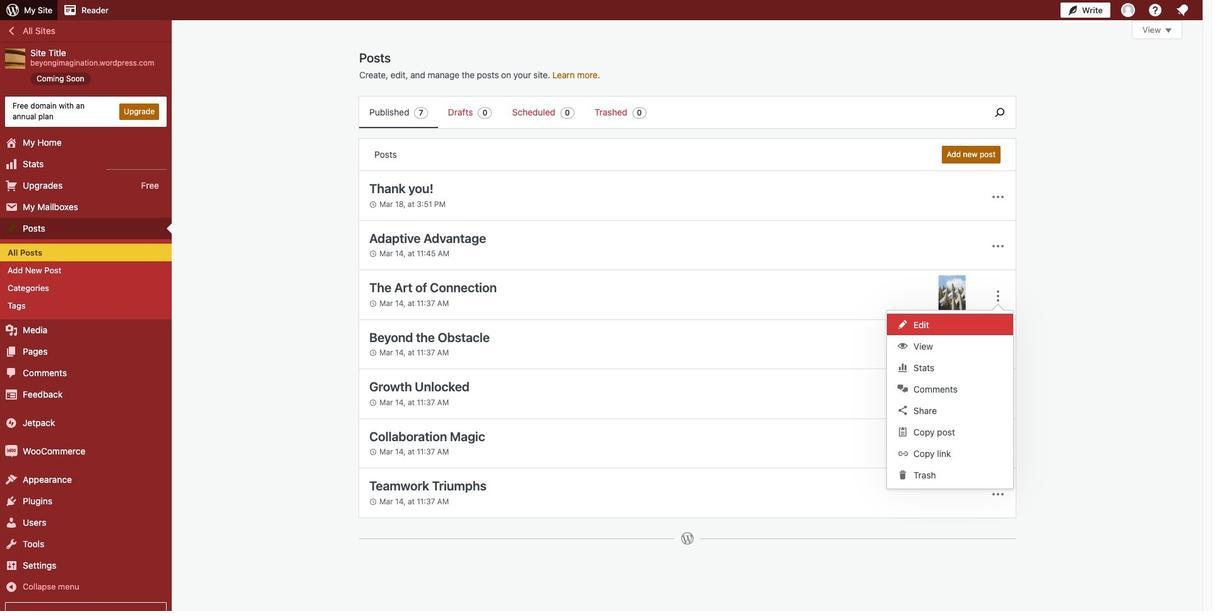 Task type: locate. For each thing, give the bounding box(es) containing it.
highest hourly views 0 image
[[107, 161, 167, 170]]

2 img image from the top
[[5, 445, 18, 458]]

0 vertical spatial toggle menu image
[[991, 189, 1006, 204]]

2 toggle menu image from the top
[[991, 487, 1006, 502]]

3 toggle menu image from the top
[[991, 289, 1006, 304]]

1 vertical spatial toggle menu image
[[991, 487, 1006, 502]]

1 img image from the top
[[5, 417, 18, 430]]

open search image
[[984, 105, 1016, 120]]

toggle menu image
[[991, 189, 1006, 204], [991, 239, 1006, 254], [991, 289, 1006, 304]]

0 vertical spatial menu
[[359, 97, 978, 128]]

closed image
[[1166, 28, 1172, 33]]

0 vertical spatial img image
[[5, 417, 18, 430]]

0 vertical spatial toggle menu image
[[991, 338, 1006, 353]]

my profile image
[[1121, 3, 1135, 17]]

tooltip
[[880, 304, 1014, 489]]

None search field
[[984, 97, 1016, 128]]

1 vertical spatial toggle menu image
[[991, 239, 1006, 254]]

img image
[[5, 417, 18, 430], [5, 445, 18, 458]]

1 toggle menu image from the top
[[991, 189, 1006, 204]]

1 vertical spatial img image
[[5, 445, 18, 458]]

toggle menu image
[[991, 338, 1006, 353], [991, 487, 1006, 502]]

menu
[[359, 97, 978, 128], [887, 311, 1013, 489]]

main content
[[359, 20, 1183, 558]]

2 vertical spatial toggle menu image
[[991, 289, 1006, 304]]



Task type: describe. For each thing, give the bounding box(es) containing it.
2 toggle menu image from the top
[[991, 239, 1006, 254]]

help image
[[1148, 3, 1163, 18]]

manage your notifications image
[[1175, 3, 1190, 18]]

1 toggle menu image from the top
[[991, 338, 1006, 353]]

1 vertical spatial menu
[[887, 311, 1013, 489]]



Task type: vqa. For each thing, say whether or not it's contained in the screenshot.
the bottommost Task enabled image
no



